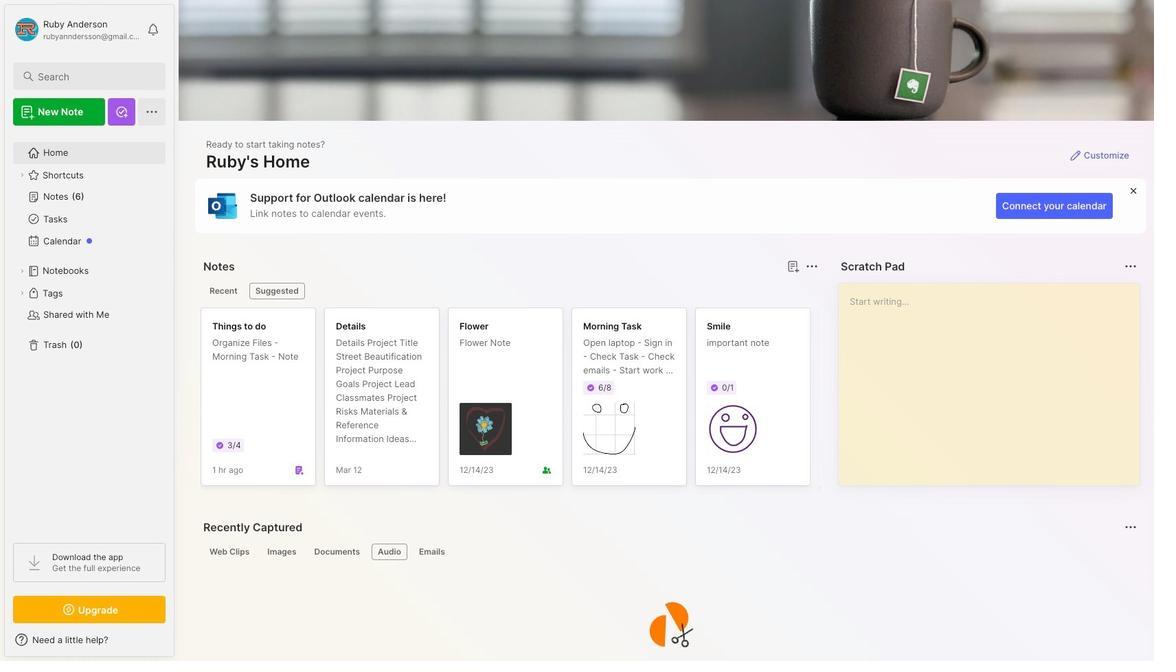 Task type: locate. For each thing, give the bounding box(es) containing it.
tree inside main element
[[5, 134, 174, 531]]

Search text field
[[38, 70, 153, 83]]

1 horizontal spatial thumbnail image
[[583, 403, 636, 456]]

tree
[[5, 134, 174, 531]]

0 horizontal spatial thumbnail image
[[460, 403, 512, 456]]

tab
[[203, 283, 244, 300], [249, 283, 305, 300], [203, 544, 256, 561], [261, 544, 303, 561], [308, 544, 366, 561], [372, 544, 407, 561], [413, 544, 451, 561]]

tab list
[[203, 283, 816, 300], [203, 544, 1135, 561]]

thumbnail image
[[460, 403, 512, 456], [583, 403, 636, 456], [707, 403, 759, 456]]

row group
[[201, 308, 1066, 495]]

Account field
[[13, 16, 140, 43]]

More actions field
[[803, 257, 822, 276]]

None search field
[[38, 68, 153, 85]]

1 vertical spatial tab list
[[203, 544, 1135, 561]]

2 horizontal spatial thumbnail image
[[707, 403, 759, 456]]

0 vertical spatial tab list
[[203, 283, 816, 300]]

2 thumbnail image from the left
[[583, 403, 636, 456]]

click to collapse image
[[173, 636, 184, 653]]



Task type: describe. For each thing, give the bounding box(es) containing it.
Start writing… text field
[[850, 284, 1139, 475]]

3 thumbnail image from the left
[[707, 403, 759, 456]]

main element
[[0, 0, 179, 662]]

2 tab list from the top
[[203, 544, 1135, 561]]

expand notebooks image
[[18, 267, 26, 276]]

1 tab list from the top
[[203, 283, 816, 300]]

WHAT'S NEW field
[[5, 629, 174, 651]]

expand tags image
[[18, 289, 26, 298]]

more actions image
[[804, 258, 820, 275]]

1 thumbnail image from the left
[[460, 403, 512, 456]]

none search field inside main element
[[38, 68, 153, 85]]



Task type: vqa. For each thing, say whether or not it's contained in the screenshot.
9 link
no



